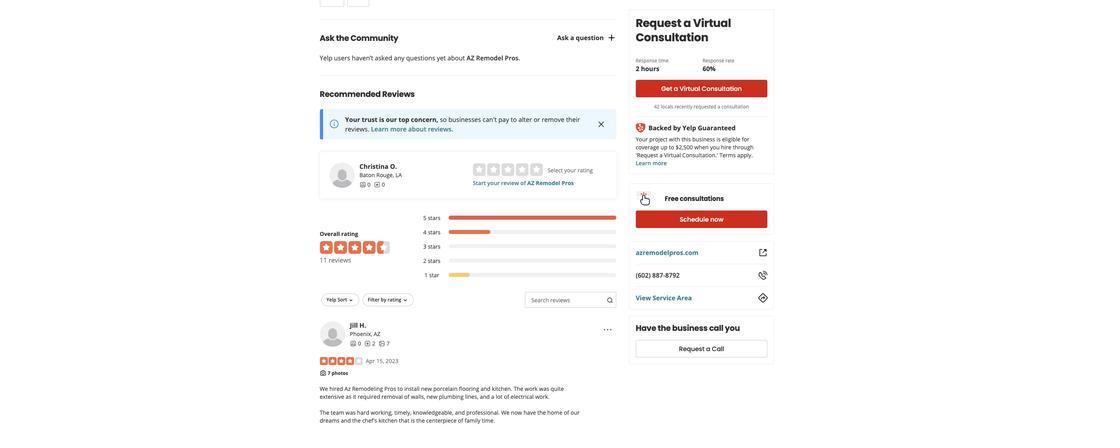 Task type: describe. For each thing, give the bounding box(es) containing it.
now inside the team was hard working, timely, knowledgeable, and professional. we now have the home of our dreams and the chef's kitchen that is the centerpiece of family time.
[[511, 409, 522, 416]]

about inside info alert
[[408, 125, 426, 134]]

remodel inside recommended reviews element
[[536, 179, 560, 187]]

trust
[[362, 115, 378, 124]]

we inside the team was hard working, timely, knowledgeable, and professional. we now have the home of our dreams and the chef's kitchen that is the centerpiece of family time.
[[501, 409, 510, 416]]

filter reviews by 3 stars rating element
[[415, 243, 616, 251]]

and down team at the bottom left of page
[[341, 417, 351, 424]]

select your rating
[[548, 167, 593, 174]]

overall
[[320, 230, 340, 238]]

a inside we hired az remodeling pros to install new porcelain flooring and kitchen. the work was quite extensive as it required removal of walls, new plumbing lines, and a lot of electrical work.
[[491, 393, 494, 400]]

kitchen
[[379, 417, 397, 424]]

apply.
[[737, 151, 753, 159]]

virtual inside the 'your project with this business is eligible for coverage up to $2,500 when you hire through 'request a virtual consultation.' terms apply. learn more'
[[664, 151, 681, 159]]

0 inside the reviews 'element'
[[382, 181, 385, 188]]

ask the community element
[[307, 20, 629, 63]]

virtual for request a virtual consultation
[[693, 15, 731, 31]]

(no rating) image
[[473, 163, 543, 176]]

is inside the team was hard working, timely, knowledgeable, and professional. we now have the home of our dreams and the chef's kitchen that is the centerpiece of family time.
[[411, 417, 415, 424]]

filter reviews by 5 stars rating element
[[415, 214, 616, 222]]

haven't
[[352, 54, 373, 62]]

overall rating
[[320, 230, 358, 238]]

flooring
[[459, 385, 479, 392]]

request for request a virtual consultation
[[636, 15, 682, 31]]

when
[[695, 143, 709, 151]]

view service area link
[[636, 294, 692, 302]]

lot
[[496, 393, 502, 400]]

5 stars
[[423, 214, 440, 222]]

more inside info alert
[[390, 125, 407, 134]]

2 for 2
[[372, 340, 375, 347]]

stars for 2 stars
[[428, 257, 440, 265]]

with
[[669, 136, 680, 143]]

yelp sort button
[[321, 294, 359, 306]]

1 star
[[425, 272, 439, 279]]

call
[[712, 344, 724, 353]]

your for your trust is our top concern,
[[345, 115, 360, 124]]

centerpiece
[[426, 417, 457, 424]]

az inside "jill h. phoenix, az"
[[374, 330, 380, 338]]

project
[[649, 136, 668, 143]]

asked
[[375, 54, 392, 62]]

learn more about reviews. link
[[371, 125, 453, 134]]

question
[[576, 34, 604, 42]]

for
[[742, 136, 750, 143]]

16 friends v2 image
[[359, 182, 366, 188]]

consultation for request a virtual consultation
[[636, 30, 708, 45]]

ask for ask a question
[[557, 34, 569, 42]]

2 stars
[[423, 257, 440, 265]]

1 vertical spatial rating
[[341, 230, 358, 238]]

2 reviews. from the left
[[428, 125, 453, 134]]

hired
[[329, 385, 343, 392]]

remodel inside ask the community element
[[476, 54, 503, 62]]

learn more about reviews.
[[371, 125, 453, 134]]

and right lines,
[[480, 393, 490, 400]]

887-
[[652, 271, 665, 280]]

rating for filter by rating
[[388, 297, 401, 303]]

4 star rating image
[[320, 357, 363, 365]]

to inside so businesses can't pay to alter or remove their reviews.
[[511, 115, 517, 124]]

or
[[534, 115, 540, 124]]

hours
[[641, 64, 660, 73]]

was inside we hired az remodeling pros to install new porcelain flooring and kitchen. the work was quite extensive as it required removal of walls, new plumbing lines, and a lot of electrical work.
[[539, 385, 549, 392]]

family
[[465, 417, 480, 424]]

users
[[334, 54, 350, 62]]

recommended
[[320, 89, 381, 100]]

select
[[548, 167, 563, 174]]

we inside we hired az remodeling pros to install new porcelain flooring and kitchen. the work was quite extensive as it required removal of walls, new plumbing lines, and a lot of electrical work.
[[320, 385, 328, 392]]

work.
[[535, 393, 550, 400]]

to inside we hired az remodeling pros to install new porcelain flooring and kitchen. the work was quite extensive as it required removal of walls, new plumbing lines, and a lot of electrical work.
[[397, 385, 403, 392]]

4 stars
[[423, 229, 440, 236]]

4.5 star rating image
[[320, 241, 390, 254]]

7 photos
[[328, 370, 348, 377]]

24 add v2 image
[[607, 33, 616, 43]]

1 vertical spatial new
[[427, 393, 437, 400]]

filter reviews by 4 stars rating element
[[415, 229, 616, 237]]

yelp for yelp sort
[[326, 297, 336, 303]]

yelp sort
[[326, 297, 347, 303]]

info alert
[[320, 109, 616, 140]]

your for select
[[564, 167, 576, 174]]

christina o. link
[[359, 162, 397, 171]]

have the business call you
[[636, 323, 740, 334]]

1 vertical spatial yelp
[[683, 124, 696, 132]]

0 vertical spatial new
[[421, 385, 432, 392]]

your project with this business is eligible for coverage up to $2,500 when you hire through 'request a virtual consultation.' terms apply. learn more
[[636, 136, 754, 167]]

eligible
[[722, 136, 741, 143]]

pros inside we hired az remodeling pros to install new porcelain flooring and kitchen. the work was quite extensive as it required removal of walls, new plumbing lines, and a lot of electrical work.
[[384, 385, 396, 392]]

16 chevron down v2 image
[[348, 297, 354, 304]]

your trust is our top concern,
[[345, 115, 438, 124]]

terms
[[720, 151, 736, 159]]

consultation
[[722, 103, 749, 110]]

2 for 2 stars
[[423, 257, 426, 265]]

learn inside info alert
[[371, 125, 389, 134]]

consultations
[[680, 194, 724, 203]]

get
[[661, 84, 672, 93]]

pay
[[498, 115, 509, 124]]

rouge,
[[376, 171, 394, 179]]

backed by yelp guaranteed
[[649, 124, 736, 132]]

quite
[[551, 385, 564, 392]]

start your review of az remodel pros
[[473, 179, 574, 187]]

jill h. link
[[350, 321, 366, 330]]

free consultations
[[665, 194, 724, 203]]

chef's
[[362, 417, 377, 424]]

response time 2 hours
[[636, 57, 669, 73]]

christina o. baton rouge, la
[[359, 162, 402, 179]]

1 vertical spatial you
[[725, 323, 740, 334]]

kitchen.
[[492, 385, 512, 392]]

about inside ask the community element
[[447, 54, 465, 62]]

friends element for jill
[[350, 340, 361, 348]]

11 reviews
[[320, 256, 351, 265]]

community
[[350, 33, 398, 44]]

.
[[518, 54, 520, 62]]

0 for christina o.
[[367, 181, 371, 188]]

ask a question link
[[557, 33, 616, 43]]

filter by rating
[[368, 297, 401, 303]]

42
[[654, 103, 660, 110]]

by for yelp
[[673, 124, 681, 132]]

recommended reviews
[[320, 89, 415, 100]]

yelp for yelp users haven't asked any questions yet about az remodel pros .
[[320, 54, 332, 62]]

home
[[547, 409, 562, 416]]

response for 2
[[636, 57, 657, 64]]

required
[[358, 393, 380, 400]]

response rate 60%
[[703, 57, 735, 73]]

time
[[659, 57, 669, 64]]

jill h. phoenix, az
[[350, 321, 380, 338]]

friends element for christina
[[359, 181, 371, 189]]

plumbing
[[439, 393, 464, 400]]

coverage
[[636, 143, 659, 151]]

reviews element for o.
[[374, 181, 385, 189]]

top
[[399, 115, 409, 124]]

hard
[[357, 409, 369, 416]]

11
[[320, 256, 327, 265]]

removal
[[382, 393, 403, 400]]

photos
[[332, 370, 348, 377]]

locals
[[661, 103, 674, 110]]

2 inside "response time 2 hours"
[[636, 64, 640, 73]]

16 chevron down v2 image
[[402, 297, 408, 304]]

3
[[423, 243, 426, 250]]

ask the community
[[320, 33, 398, 44]]

business inside the 'your project with this business is eligible for coverage up to $2,500 when you hire through 'request a virtual consultation.' terms apply. learn more'
[[693, 136, 715, 143]]

your for start
[[487, 179, 500, 187]]

apr
[[366, 357, 375, 365]]

menu image
[[603, 325, 612, 335]]

star
[[429, 272, 439, 279]]

have
[[524, 409, 536, 416]]

search image
[[607, 297, 613, 303]]

filter by rating button
[[363, 294, 414, 306]]



Task type: vqa. For each thing, say whether or not it's contained in the screenshot.
now
yes



Task type: locate. For each thing, give the bounding box(es) containing it.
4 stars from the top
[[428, 257, 440, 265]]

so
[[440, 115, 447, 124]]

16 review v2 image
[[374, 182, 380, 188]]

0 vertical spatial az
[[467, 54, 474, 62]]

1 reviews. from the left
[[345, 125, 369, 134]]

0 vertical spatial more
[[390, 125, 407, 134]]

get a virtual consultation button
[[636, 80, 768, 97]]

1 horizontal spatial rating
[[388, 297, 401, 303]]

1 horizontal spatial remodel
[[536, 179, 560, 187]]

is inside info alert
[[379, 115, 384, 124]]

1 horizontal spatial to
[[511, 115, 517, 124]]

you right call
[[725, 323, 740, 334]]

1 vertical spatial consultation
[[702, 84, 742, 93]]

1 horizontal spatial 0
[[367, 181, 371, 188]]

2 inside the reviews 'element'
[[372, 340, 375, 347]]

0 vertical spatial is
[[379, 115, 384, 124]]

ask left question
[[557, 34, 569, 42]]

az right review
[[527, 179, 534, 187]]

0 vertical spatial to
[[511, 115, 517, 124]]

of right review
[[520, 179, 526, 187]]

1 vertical spatial az
[[527, 179, 534, 187]]

pros
[[505, 54, 518, 62], [562, 179, 574, 187], [384, 385, 396, 392]]

new
[[421, 385, 432, 392], [427, 393, 437, 400]]

of right lot
[[504, 393, 509, 400]]

phoenix,
[[350, 330, 372, 338]]

3 stars from the top
[[428, 243, 440, 250]]

2
[[636, 64, 640, 73], [423, 257, 426, 265], [372, 340, 375, 347]]

16 review v2 image
[[364, 341, 371, 347]]

to up removal
[[397, 385, 403, 392]]

learn down 'request
[[636, 159, 651, 167]]

view service area
[[636, 294, 692, 302]]

extensive
[[320, 393, 344, 400]]

1 vertical spatial by
[[381, 297, 386, 303]]

business up the request a call
[[672, 323, 708, 334]]

consultation for get a virtual consultation
[[702, 84, 742, 93]]

1 horizontal spatial you
[[725, 323, 740, 334]]

your for your project with this business is eligible for coverage up to $2,500 when you hire through 'request a virtual consultation.' terms apply. learn more
[[636, 136, 648, 143]]

free
[[665, 194, 679, 203]]

you left hire
[[710, 143, 720, 151]]

stars inside filter reviews by 4 stars rating element
[[428, 229, 440, 236]]

stars inside filter reviews by 5 stars rating element
[[428, 214, 440, 222]]

of
[[520, 179, 526, 187], [404, 393, 409, 400], [504, 393, 509, 400], [564, 409, 569, 416], [458, 417, 463, 424]]

0 vertical spatial learn
[[371, 125, 389, 134]]

1 horizontal spatial we
[[501, 409, 510, 416]]

0 right 16 friends v2 image
[[367, 181, 371, 188]]

request for request a call
[[679, 344, 705, 353]]

consultation inside button
[[702, 84, 742, 93]]

consultation up consultation
[[702, 84, 742, 93]]

schedule now
[[680, 215, 724, 224]]

yet
[[437, 54, 446, 62]]

consultation up time at the right of the page
[[636, 30, 708, 45]]

stars for 5 stars
[[428, 214, 440, 222]]

la
[[396, 171, 402, 179]]

rate
[[726, 57, 735, 64]]

response up hours
[[636, 57, 657, 64]]

reviews for 11 reviews
[[329, 256, 351, 265]]

0 vertical spatial reviews
[[329, 256, 351, 265]]

a inside the 'your project with this business is eligible for coverage up to $2,500 when you hire through 'request a virtual consultation.' terms apply. learn more'
[[660, 151, 663, 159]]

0 right 16 review v2 icon
[[382, 181, 385, 188]]

24 directions v2 image
[[758, 293, 768, 303]]

2 vertical spatial rating
[[388, 297, 401, 303]]

by for rating
[[381, 297, 386, 303]]

7 right 16 photos v2
[[386, 340, 390, 347]]

az
[[467, 54, 474, 62], [527, 179, 534, 187], [374, 330, 380, 338]]

learn inside the 'your project with this business is eligible for coverage up to $2,500 when you hire through 'request a virtual consultation.' terms apply. learn more'
[[636, 159, 651, 167]]

0 horizontal spatial reviews
[[329, 256, 351, 265]]

your up coverage
[[636, 136, 648, 143]]

your right start in the left of the page
[[487, 179, 500, 187]]

2 down 3
[[423, 257, 426, 265]]

0 vertical spatial your
[[345, 115, 360, 124]]

and up family
[[455, 409, 465, 416]]

response for 60%
[[703, 57, 724, 64]]

service
[[653, 294, 676, 302]]

the
[[336, 33, 349, 44], [658, 323, 671, 334], [537, 409, 546, 416], [352, 417, 361, 424], [416, 417, 425, 424]]

by right filter
[[381, 297, 386, 303]]

0 horizontal spatial by
[[381, 297, 386, 303]]

0 horizontal spatial learn
[[371, 125, 389, 134]]

24 external link v2 image
[[758, 248, 768, 258]]

group
[[320, 0, 560, 7]]

friends element down baton
[[359, 181, 371, 189]]

virtual for get a virtual consultation
[[680, 84, 700, 93]]

1 vertical spatial business
[[672, 323, 708, 334]]

1 horizontal spatial 7
[[386, 340, 390, 347]]

electrical
[[511, 393, 534, 400]]

stars
[[428, 214, 440, 222], [428, 229, 440, 236], [428, 243, 440, 250], [428, 257, 440, 265]]

0 horizontal spatial ask
[[320, 33, 334, 44]]

1
[[425, 272, 428, 279]]

filter reviews by 2 stars rating element
[[415, 257, 616, 265]]

2 horizontal spatial az
[[527, 179, 534, 187]]

1 horizontal spatial by
[[673, 124, 681, 132]]

our left top
[[386, 115, 397, 124]]

1 horizontal spatial about
[[447, 54, 465, 62]]

(602)
[[636, 271, 651, 280]]

24 phone v2 image
[[758, 271, 768, 280]]

more inside the 'your project with this business is eligible for coverage up to $2,500 when you hire through 'request a virtual consultation.' terms apply. learn more'
[[653, 159, 667, 167]]

0 horizontal spatial about
[[408, 125, 426, 134]]

24 info v2 image
[[329, 119, 339, 129]]

0 horizontal spatial reviews.
[[345, 125, 369, 134]]

more
[[390, 125, 407, 134], [653, 159, 667, 167]]

1 horizontal spatial was
[[539, 385, 549, 392]]

1 vertical spatial our
[[571, 409, 580, 416]]

az up 16 photos v2
[[374, 330, 380, 338]]

your left the trust
[[345, 115, 360, 124]]

now inside button
[[710, 215, 724, 224]]

friends element
[[359, 181, 371, 189], [350, 340, 361, 348]]

sort
[[338, 297, 347, 303]]

filter
[[368, 297, 380, 303]]

our inside info alert
[[386, 115, 397, 124]]

yelp up this
[[683, 124, 696, 132]]

2 vertical spatial yelp
[[326, 297, 336, 303]]

1 response from the left
[[636, 57, 657, 64]]

1 vertical spatial request
[[679, 344, 705, 353]]

of right home
[[564, 409, 569, 416]]

1 horizontal spatial ask
[[557, 34, 569, 42]]

that
[[399, 417, 409, 424]]

recommended reviews element
[[294, 76, 642, 427]]

by inside "dropdown button"
[[381, 297, 386, 303]]

1 horizontal spatial response
[[703, 57, 724, 64]]

remodel
[[476, 54, 503, 62], [536, 179, 560, 187]]

walls,
[[411, 393, 425, 400]]

now right schedule
[[710, 215, 724, 224]]

0 vertical spatial was
[[539, 385, 549, 392]]

your inside info alert
[[345, 115, 360, 124]]

0
[[367, 181, 371, 188], [382, 181, 385, 188], [358, 340, 361, 347]]

2 horizontal spatial to
[[669, 143, 674, 151]]

remove
[[542, 115, 564, 124]]

0 vertical spatial pros
[[505, 54, 518, 62]]

2 vertical spatial is
[[411, 417, 415, 424]]

remodel left .
[[476, 54, 503, 62]]

2 vertical spatial pros
[[384, 385, 396, 392]]

reviews. inside so businesses can't pay to alter or remove their reviews.
[[345, 125, 369, 134]]

consultation
[[636, 30, 708, 45], [702, 84, 742, 93]]

reviews element down rouge,
[[374, 181, 385, 189]]

schedule now button
[[636, 211, 768, 228]]

a
[[684, 15, 691, 31], [570, 34, 574, 42], [674, 84, 678, 93], [718, 103, 720, 110], [660, 151, 663, 159], [706, 344, 710, 353], [491, 393, 494, 400]]

0 horizontal spatial rating
[[341, 230, 358, 238]]

rating left 16 chevron down v2 image
[[388, 297, 401, 303]]

1 horizontal spatial pros
[[505, 54, 518, 62]]

reviews.
[[345, 125, 369, 134], [428, 125, 453, 134]]

1 vertical spatial pros
[[562, 179, 574, 187]]

2 vertical spatial 2
[[372, 340, 375, 347]]

photo of christina o. image
[[329, 163, 355, 188]]

0 horizontal spatial now
[[511, 409, 522, 416]]

1 vertical spatial learn
[[636, 159, 651, 167]]

ask a question
[[557, 34, 604, 42]]

consultation inside request a virtual consultation
[[636, 30, 708, 45]]

reviews element for h.
[[364, 340, 375, 348]]

7 photos link
[[328, 370, 348, 377]]

1 vertical spatial 2
[[423, 257, 426, 265]]

rating right select
[[578, 167, 593, 174]]

2 response from the left
[[703, 57, 724, 64]]

new right walls,
[[427, 393, 437, 400]]

alter
[[518, 115, 532, 124]]

1 vertical spatial remodel
[[536, 179, 560, 187]]

professional.
[[466, 409, 500, 416]]

learn down the trust
[[371, 125, 389, 134]]

0 horizontal spatial 7
[[328, 370, 330, 377]]

2 vertical spatial az
[[374, 330, 380, 338]]

friends element down the phoenix,
[[350, 340, 361, 348]]

2 vertical spatial to
[[397, 385, 403, 392]]

az right yet
[[467, 54, 474, 62]]

stars up star
[[428, 257, 440, 265]]

response inside response rate 60%
[[703, 57, 724, 64]]

yelp inside dropdown button
[[326, 297, 336, 303]]

your right select
[[564, 167, 576, 174]]

request a call button
[[636, 340, 768, 358]]

stars for 4 stars
[[428, 229, 440, 236]]

7
[[386, 340, 390, 347], [328, 370, 330, 377]]

through
[[733, 143, 754, 151]]

a inside request a virtual consultation
[[684, 15, 691, 31]]

az inside ask the community element
[[467, 54, 474, 62]]

1 vertical spatial is
[[717, 136, 721, 143]]

1 vertical spatial reviews element
[[364, 340, 375, 348]]

to right pay
[[511, 115, 517, 124]]

virtual inside request a virtual consultation
[[693, 15, 731, 31]]

search reviews
[[531, 297, 570, 304]]

baton
[[359, 171, 375, 179]]

stars right 3
[[428, 243, 440, 250]]

7 inside photos element
[[386, 340, 390, 347]]

apr 15, 2023
[[366, 357, 398, 365]]

$2,500
[[676, 143, 693, 151]]

  text field inside recommended reviews element
[[525, 292, 616, 308]]

close image
[[597, 119, 606, 129]]

was inside the team was hard working, timely, knowledgeable, and professional. we now have the home of our dreams and the chef's kitchen that is the centerpiece of family time.
[[346, 409, 356, 416]]

is down guaranteed
[[717, 136, 721, 143]]

1 horizontal spatial is
[[411, 417, 415, 424]]

view
[[636, 294, 651, 302]]

you
[[710, 143, 720, 151], [725, 323, 740, 334]]

1 horizontal spatial reviews.
[[428, 125, 453, 134]]

of left family
[[458, 417, 463, 424]]

businesses
[[448, 115, 481, 124]]

1 horizontal spatial more
[[653, 159, 667, 167]]

2 vertical spatial virtual
[[664, 151, 681, 159]]

about right yet
[[447, 54, 465, 62]]

1 horizontal spatial our
[[571, 409, 580, 416]]

hire
[[721, 143, 732, 151]]

questions
[[406, 54, 435, 62]]

pros inside ask the community element
[[505, 54, 518, 62]]

have
[[636, 323, 656, 334]]

now
[[710, 215, 724, 224], [511, 409, 522, 416]]

your inside the 'your project with this business is eligible for coverage up to $2,500 when you hire through 'request a virtual consultation.' terms apply. learn more'
[[636, 136, 648, 143]]

1 horizontal spatial your
[[564, 167, 576, 174]]

0 vertical spatial we
[[320, 385, 328, 392]]

the inside we hired az remodeling pros to install new porcelain flooring and kitchen. the work was quite extensive as it required removal of walls, new plumbing lines, and a lot of electrical work.
[[514, 385, 523, 392]]

o.
[[390, 162, 397, 171]]

photo of jill h. image
[[320, 322, 345, 347]]

0 vertical spatial rating
[[578, 167, 593, 174]]

it
[[353, 393, 356, 400]]

1 vertical spatial more
[[653, 159, 667, 167]]

remodel down select
[[536, 179, 560, 187]]

the inside the team was hard working, timely, knowledgeable, and professional. we now have the home of our dreams and the chef's kitchen that is the centerpiece of family time.
[[320, 409, 329, 416]]

yelp left 'users'
[[320, 54, 332, 62]]

2 right 16 review v2 image
[[372, 340, 375, 347]]

reviews right search
[[550, 297, 570, 304]]

1 horizontal spatial 2
[[423, 257, 426, 265]]

0 horizontal spatial was
[[346, 409, 356, 416]]

0 horizontal spatial your
[[345, 115, 360, 124]]

request down have the business call you
[[679, 344, 705, 353]]

1 horizontal spatial your
[[636, 136, 648, 143]]

rating inside "dropdown button"
[[388, 297, 401, 303]]

60%
[[703, 64, 716, 73]]

0 for jill h.
[[358, 340, 361, 347]]

review
[[501, 179, 519, 187]]

reviews for search reviews
[[550, 297, 570, 304]]

2 stars from the top
[[428, 229, 440, 236]]

timely,
[[394, 409, 412, 416]]

0 vertical spatial about
[[447, 54, 465, 62]]

16 friends v2 image
[[350, 341, 356, 347]]

1 vertical spatial to
[[669, 143, 674, 151]]

0 horizontal spatial you
[[710, 143, 720, 151]]

response inside "response time 2 hours"
[[636, 57, 657, 64]]

h.
[[359, 321, 366, 330]]

reviews element containing 0
[[374, 181, 385, 189]]

call
[[709, 323, 724, 334]]

reviews right 11
[[329, 256, 351, 265]]

yelp inside ask the community element
[[320, 54, 332, 62]]

0 right 16 friends v2 icon
[[358, 340, 361, 347]]

0 vertical spatial request
[[636, 15, 682, 31]]

1 vertical spatial about
[[408, 125, 426, 134]]

1 stars from the top
[[428, 214, 440, 222]]

by up with
[[673, 124, 681, 132]]

and right 'flooring'
[[481, 385, 490, 392]]

to inside the 'your project with this business is eligible for coverage up to $2,500 when you hire through 'request a virtual consultation.' terms apply. learn more'
[[669, 143, 674, 151]]

1 vertical spatial the
[[320, 409, 329, 416]]

7 for 7 photos
[[328, 370, 330, 377]]

our
[[386, 115, 397, 124], [571, 409, 580, 416]]

0 horizontal spatial more
[[390, 125, 407, 134]]

business
[[693, 136, 715, 143], [672, 323, 708, 334]]

request up time at the right of the page
[[636, 15, 682, 31]]

of down install
[[404, 393, 409, 400]]

was up 'work.'
[[539, 385, 549, 392]]

ask for ask the community
[[320, 33, 334, 44]]

0 vertical spatial consultation
[[636, 30, 708, 45]]

our inside the team was hard working, timely, knowledgeable, and professional. we now have the home of our dreams and the chef's kitchen that is the centerpiece of family time.
[[571, 409, 580, 416]]

0 vertical spatial yelp
[[320, 54, 332, 62]]

request inside request a virtual consultation
[[636, 15, 682, 31]]

request inside request a call button
[[679, 344, 705, 353]]

16 camera v2 image
[[320, 370, 326, 376]]

0 vertical spatial 2
[[636, 64, 640, 73]]

stars for 3 stars
[[428, 243, 440, 250]]

we down lot
[[501, 409, 510, 416]]

response up 60%
[[703, 57, 724, 64]]

was
[[539, 385, 549, 392], [346, 409, 356, 416]]

1 vertical spatial now
[[511, 409, 522, 416]]

the up electrical
[[514, 385, 523, 392]]

stars right 4
[[428, 229, 440, 236]]

None radio
[[487, 163, 500, 176], [530, 163, 543, 176], [487, 163, 500, 176], [530, 163, 543, 176]]

stars right 5
[[428, 214, 440, 222]]

we up extensive
[[320, 385, 328, 392]]

16 photos v2 image
[[379, 341, 385, 347]]

reviews element left 16 photos v2
[[364, 340, 375, 348]]

photos element
[[379, 340, 390, 348]]

about down the concern,
[[408, 125, 426, 134]]

filter reviews by 1 star rating element
[[415, 272, 616, 279]]

rating for select your rating
[[578, 167, 593, 174]]

is inside the 'your project with this business is eligible for coverage up to $2,500 when you hire through 'request a virtual consultation.' terms apply. learn more'
[[717, 136, 721, 143]]

0 vertical spatial by
[[673, 124, 681, 132]]

learn
[[371, 125, 389, 134], [636, 159, 651, 167]]

consultation.'
[[683, 151, 718, 159]]

0 horizontal spatial our
[[386, 115, 397, 124]]

new up walls,
[[421, 385, 432, 392]]

0 horizontal spatial 0
[[358, 340, 361, 347]]

was left the hard
[[346, 409, 356, 416]]

lines,
[[465, 393, 478, 400]]

0 horizontal spatial is
[[379, 115, 384, 124]]

None radio
[[473, 163, 486, 176], [501, 163, 514, 176], [516, 163, 528, 176], [473, 163, 486, 176], [501, 163, 514, 176], [516, 163, 528, 176]]

1 horizontal spatial reviews
[[550, 297, 570, 304]]

reviews element
[[374, 181, 385, 189], [364, 340, 375, 348]]

start
[[473, 179, 486, 187]]

2 horizontal spatial pros
[[562, 179, 574, 187]]

search
[[531, 297, 549, 304]]

their
[[566, 115, 580, 124]]

7 right 16 camera v2 image
[[328, 370, 330, 377]]

ask up 'users'
[[320, 33, 334, 44]]

reviews. down the trust
[[345, 125, 369, 134]]

  text field
[[525, 292, 616, 308]]

response
[[636, 57, 657, 64], [703, 57, 724, 64]]

2 left hours
[[636, 64, 640, 73]]

0 horizontal spatial we
[[320, 385, 328, 392]]

1 vertical spatial friends element
[[350, 340, 361, 348]]

2 horizontal spatial is
[[717, 136, 721, 143]]

more down 'request
[[653, 159, 667, 167]]

the up dreams
[[320, 409, 329, 416]]

azremodelpros.com link
[[636, 248, 699, 257]]

is
[[379, 115, 384, 124], [717, 136, 721, 143], [411, 417, 415, 424]]

our right home
[[571, 409, 580, 416]]

to right up
[[669, 143, 674, 151]]

0 vertical spatial friends element
[[359, 181, 371, 189]]

7 for 7
[[386, 340, 390, 347]]

is right the trust
[[379, 115, 384, 124]]

3 stars
[[423, 243, 440, 250]]

stars inside filter reviews by 3 stars rating element
[[428, 243, 440, 250]]

0 horizontal spatial pros
[[384, 385, 396, 392]]

is right "that"
[[411, 417, 415, 424]]

rating element
[[473, 163, 543, 176]]

now left have
[[511, 409, 522, 416]]

1 horizontal spatial the
[[514, 385, 523, 392]]

0 horizontal spatial remodel
[[476, 54, 503, 62]]

more down top
[[390, 125, 407, 134]]

reviews element containing 2
[[364, 340, 375, 348]]

your
[[345, 115, 360, 124], [636, 136, 648, 143]]

1 vertical spatial reviews
[[550, 297, 570, 304]]

yelp left 'sort'
[[326, 297, 336, 303]]

0 horizontal spatial response
[[636, 57, 657, 64]]

virtual inside button
[[680, 84, 700, 93]]

business up when
[[693, 136, 715, 143]]

0 vertical spatial our
[[386, 115, 397, 124]]

1 vertical spatial we
[[501, 409, 510, 416]]

stars inside filter reviews by 2 stars rating element
[[428, 257, 440, 265]]

'request
[[636, 151, 658, 159]]

rating up 4.5 star rating image
[[341, 230, 358, 238]]

reviews. down so
[[428, 125, 453, 134]]

you inside the 'your project with this business is eligible for coverage up to $2,500 when you hire through 'request a virtual consultation.' terms apply. learn more'
[[710, 143, 720, 151]]

2 horizontal spatial 2
[[636, 64, 640, 73]]

reviews
[[329, 256, 351, 265], [550, 297, 570, 304]]

rating
[[578, 167, 593, 174], [341, 230, 358, 238], [388, 297, 401, 303]]

0 vertical spatial your
[[564, 167, 576, 174]]

0 vertical spatial business
[[693, 136, 715, 143]]



